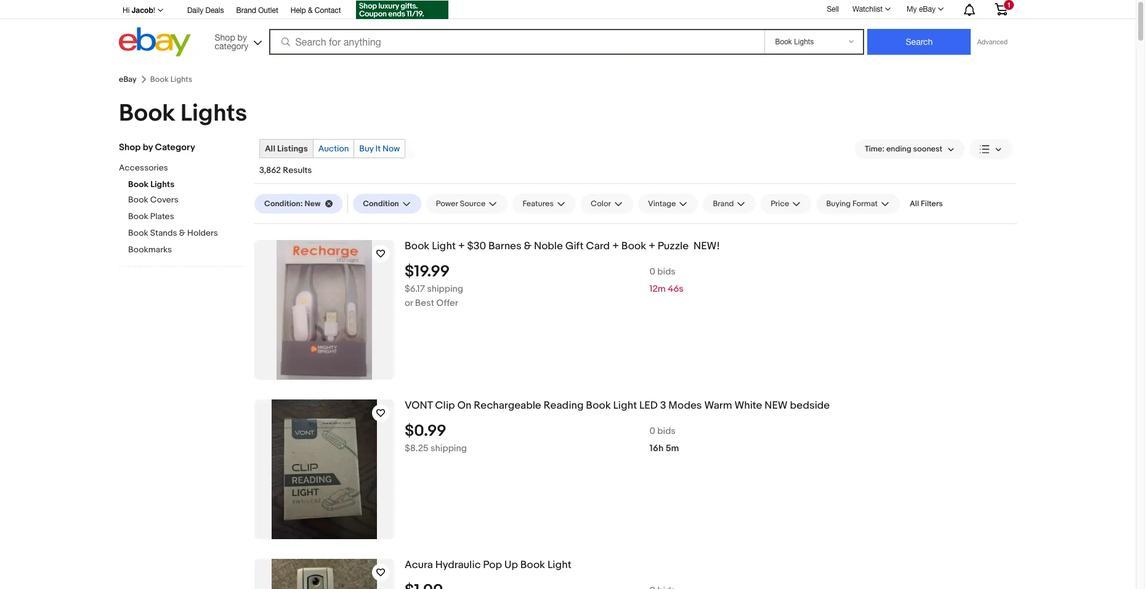 Task type: locate. For each thing, give the bounding box(es) containing it.
0 horizontal spatial shop
[[119, 142, 141, 153]]

1 vertical spatial light
[[613, 400, 637, 412]]

0 inside 0 bids $6.17 shipping
[[650, 266, 656, 278]]

bids
[[658, 266, 676, 278], [658, 426, 676, 437]]

book lights
[[119, 99, 247, 128]]

shop
[[215, 32, 235, 42], [119, 142, 141, 153]]

watchlist
[[853, 5, 883, 14]]

0 vertical spatial all
[[265, 144, 275, 154]]

1 horizontal spatial &
[[308, 6, 313, 15]]

2 horizontal spatial +
[[649, 240, 656, 253]]

lights up covers
[[150, 179, 175, 190]]

0 for 0 bids $8.25 shipping
[[650, 426, 656, 437]]

0 horizontal spatial +
[[458, 240, 465, 253]]

shop inside shop by category
[[215, 32, 235, 42]]

0 inside 0 bids $8.25 shipping
[[650, 426, 656, 437]]

bids inside 0 bids $6.17 shipping
[[658, 266, 676, 278]]

shipping down $0.99
[[431, 443, 467, 455]]

0 vertical spatial 0
[[650, 266, 656, 278]]

2 vertical spatial &
[[524, 240, 532, 253]]

0 vertical spatial &
[[308, 6, 313, 15]]

shipping
[[427, 283, 463, 295], [431, 443, 467, 455]]

light left led
[[613, 400, 637, 412]]

12m 46s or best offer
[[405, 283, 684, 309]]

all left filters
[[910, 199, 919, 209]]

1 horizontal spatial lights
[[181, 99, 247, 128]]

noble
[[534, 240, 563, 253]]

brand for brand
[[713, 199, 734, 209]]

by inside shop by category
[[238, 32, 247, 42]]

0 vertical spatial bids
[[658, 266, 676, 278]]

brand button
[[703, 194, 756, 214]]

brand
[[236, 6, 256, 15], [713, 199, 734, 209]]

shipping up offer
[[427, 283, 463, 295]]

listings
[[277, 144, 308, 154]]

book left "plates"
[[128, 211, 148, 222]]

0 up 12m
[[650, 266, 656, 278]]

book inside acura hydraulic pop up book light link
[[521, 559, 545, 572]]

shipping inside 0 bids $6.17 shipping
[[427, 283, 463, 295]]

0 up the 16h
[[650, 426, 656, 437]]

+ left $30
[[458, 240, 465, 253]]

shop for shop by category
[[215, 32, 235, 42]]

advanced
[[978, 38, 1008, 46]]

1 vertical spatial shop
[[119, 142, 141, 153]]

bookmarks
[[128, 245, 172, 255]]

bids inside 0 bids $8.25 shipping
[[658, 426, 676, 437]]

lights
[[181, 99, 247, 128], [150, 179, 175, 190]]

account navigation
[[116, 0, 1017, 21]]

0 horizontal spatial ebay
[[119, 75, 137, 84]]

light right up
[[548, 559, 572, 572]]

1 horizontal spatial brand
[[713, 199, 734, 209]]

& left noble
[[524, 240, 532, 253]]

brand inside "brand outlet" link
[[236, 6, 256, 15]]

0 vertical spatial shipping
[[427, 283, 463, 295]]

all up "3,862"
[[265, 144, 275, 154]]

0 horizontal spatial brand
[[236, 6, 256, 15]]

all listings link
[[260, 140, 313, 158]]

0 vertical spatial ebay
[[919, 5, 936, 14]]

acura hydraulic pop up book light image
[[272, 559, 377, 590]]

0
[[650, 266, 656, 278], [650, 426, 656, 437]]

time: ending soonest
[[865, 144, 943, 154]]

+ right card
[[612, 240, 619, 253]]

& down book plates link
[[179, 228, 185, 238]]

acura hydraulic pop up book light
[[405, 559, 572, 572]]

3,862 results
[[259, 165, 312, 176]]

0 horizontal spatial all
[[265, 144, 275, 154]]

brand outlet
[[236, 6, 278, 15]]

shop down deals
[[215, 32, 235, 42]]

1 vertical spatial shipping
[[431, 443, 467, 455]]

$8.25
[[405, 443, 429, 455]]

daily deals link
[[187, 4, 224, 18]]

vont clip on rechargeable reading book light led 3 modes warm white new bedside link
[[405, 400, 1017, 413]]

+ up 12m
[[649, 240, 656, 253]]

by up "accessories"
[[143, 142, 153, 153]]

5m
[[666, 443, 679, 455]]

1 vertical spatial lights
[[150, 179, 175, 190]]

2 vertical spatial light
[[548, 559, 572, 572]]

or
[[405, 297, 413, 309]]

shipping inside 0 bids $8.25 shipping
[[431, 443, 467, 455]]

1 vertical spatial 0
[[650, 426, 656, 437]]

ebay
[[919, 5, 936, 14], [119, 75, 137, 84]]

power source
[[436, 199, 486, 209]]

bids up "16h 5m"
[[658, 426, 676, 437]]

color
[[591, 199, 611, 209]]

1 vertical spatial &
[[179, 228, 185, 238]]

acura
[[405, 559, 433, 572]]

condition: new
[[264, 199, 321, 209]]

bids up 12m
[[658, 266, 676, 278]]

by
[[238, 32, 247, 42], [143, 142, 153, 153]]

$0.99
[[405, 422, 447, 441]]

1 vertical spatial all
[[910, 199, 919, 209]]

shop by category
[[215, 32, 248, 51]]

Search for anything text field
[[271, 30, 763, 54]]

my ebay link
[[900, 2, 950, 17]]

condition: new link
[[254, 194, 343, 214]]

brand inside brand dropdown button
[[713, 199, 734, 209]]

1
[[1007, 1, 1011, 9]]

1 vertical spatial by
[[143, 142, 153, 153]]

book right up
[[521, 559, 545, 572]]

1 horizontal spatial light
[[548, 559, 572, 572]]

book inside vont clip on rechargeable reading book light led 3 modes warm white new bedside 'link'
[[586, 400, 611, 412]]

help & contact link
[[291, 4, 341, 18]]

1 horizontal spatial by
[[238, 32, 247, 42]]

book right reading
[[586, 400, 611, 412]]

hydraulic
[[435, 559, 481, 572]]

light
[[432, 240, 456, 253], [613, 400, 637, 412], [548, 559, 572, 572]]

0 horizontal spatial lights
[[150, 179, 175, 190]]

daily deals
[[187, 6, 224, 15]]

!
[[153, 6, 155, 15]]

brand left outlet
[[236, 6, 256, 15]]

2 0 from the top
[[650, 426, 656, 437]]

1 link
[[988, 0, 1015, 18]]

vintage button
[[638, 194, 698, 214]]

led
[[640, 400, 658, 412]]

book
[[119, 99, 175, 128], [128, 179, 149, 190], [128, 195, 148, 205], [128, 211, 148, 222], [128, 228, 148, 238], [405, 240, 430, 253], [622, 240, 646, 253], [586, 400, 611, 412], [521, 559, 545, 572]]

lights inside accessories book lights book covers book plates book stands & holders bookmarks
[[150, 179, 175, 190]]

0 vertical spatial by
[[238, 32, 247, 42]]

book left covers
[[128, 195, 148, 205]]

results
[[283, 165, 312, 176]]

1 horizontal spatial shop
[[215, 32, 235, 42]]

shop by category
[[119, 142, 195, 153]]

all inside button
[[910, 199, 919, 209]]

bids for 0 bids $8.25 shipping
[[658, 426, 676, 437]]

0 vertical spatial shop
[[215, 32, 235, 42]]

0 horizontal spatial light
[[432, 240, 456, 253]]

format
[[853, 199, 878, 209]]

& right help
[[308, 6, 313, 15]]

light up '$19.99'
[[432, 240, 456, 253]]

None submit
[[868, 29, 971, 55]]

shop for shop by category
[[119, 142, 141, 153]]

lights up the category on the top of the page
[[181, 99, 247, 128]]

book right card
[[622, 240, 646, 253]]

vont clip on rechargeable reading book light led 3 modes warm white new bedside
[[405, 400, 830, 412]]

1 horizontal spatial +
[[612, 240, 619, 253]]

+
[[458, 240, 465, 253], [612, 240, 619, 253], [649, 240, 656, 253]]

ebay inside the my ebay link
[[919, 5, 936, 14]]

1 horizontal spatial ebay
[[919, 5, 936, 14]]

rechargeable
[[474, 400, 541, 412]]

shop up "accessories"
[[119, 142, 141, 153]]

covers
[[150, 195, 179, 205]]

brand up book light + $30 barnes & noble gift card + book + puzzle  new! link
[[713, 199, 734, 209]]

1 0 from the top
[[650, 266, 656, 278]]

0 horizontal spatial by
[[143, 142, 153, 153]]

0 horizontal spatial &
[[179, 228, 185, 238]]

1 + from the left
[[458, 240, 465, 253]]

1 horizontal spatial all
[[910, 199, 919, 209]]

power source button
[[426, 194, 508, 214]]

time: ending soonest button
[[855, 139, 965, 159]]

book down "accessories"
[[128, 179, 149, 190]]

0 vertical spatial lights
[[181, 99, 247, 128]]

2 horizontal spatial light
[[613, 400, 637, 412]]

features
[[523, 199, 554, 209]]

condition
[[363, 199, 399, 209]]

1 bids from the top
[[658, 266, 676, 278]]

buy it now link
[[354, 140, 405, 158]]

condition button
[[353, 194, 421, 214]]

color button
[[581, 194, 633, 214]]

2 bids from the top
[[658, 426, 676, 437]]

all for all filters
[[910, 199, 919, 209]]

all filters
[[910, 199, 943, 209]]

by down "brand outlet" link on the left of the page
[[238, 32, 247, 42]]

1 vertical spatial brand
[[713, 199, 734, 209]]

best
[[415, 297, 434, 309]]

soonest
[[913, 144, 943, 154]]

source
[[460, 199, 486, 209]]

0 vertical spatial brand
[[236, 6, 256, 15]]

1 vertical spatial bids
[[658, 426, 676, 437]]



Task type: vqa. For each thing, say whether or not it's contained in the screenshot.
and
no



Task type: describe. For each thing, give the bounding box(es) containing it.
auction link
[[314, 140, 354, 158]]

shipping for $8.25
[[431, 443, 467, 455]]

gift
[[565, 240, 584, 253]]

ebay link
[[119, 75, 137, 84]]

0 vertical spatial light
[[432, 240, 456, 253]]

book covers link
[[128, 195, 245, 206]]

shop by category banner
[[116, 0, 1017, 60]]

it
[[376, 144, 381, 154]]

reading
[[544, 400, 584, 412]]

accessories book lights book covers book plates book stands & holders bookmarks
[[119, 163, 218, 255]]

price
[[771, 199, 790, 209]]

book stands & holders link
[[128, 228, 245, 240]]

hi
[[123, 6, 130, 15]]

book up '$19.99'
[[405, 240, 430, 253]]

acura hydraulic pop up book light link
[[405, 559, 1017, 572]]

auction
[[318, 144, 349, 154]]

by for category
[[238, 32, 247, 42]]

barnes
[[489, 240, 522, 253]]

deals
[[205, 6, 224, 15]]

bids for 0 bids $6.17 shipping
[[658, 266, 676, 278]]

sell
[[827, 5, 839, 13]]

up
[[505, 559, 518, 572]]

view: list view image
[[980, 143, 1003, 156]]

clip
[[435, 400, 455, 412]]

new!
[[694, 240, 720, 253]]

sell link
[[822, 5, 845, 13]]

shop by category button
[[209, 27, 265, 54]]

brand for brand outlet
[[236, 6, 256, 15]]

vintage
[[648, 199, 676, 209]]

bookmarks link
[[128, 245, 245, 256]]

12m
[[650, 283, 666, 295]]

help
[[291, 6, 306, 15]]

card
[[586, 240, 610, 253]]

all for all listings
[[265, 144, 275, 154]]

time:
[[865, 144, 885, 154]]

vont clip on rechargeable reading book light led 3 modes warm white new bedside image
[[272, 400, 377, 540]]

brand outlet link
[[236, 4, 278, 18]]

$30
[[467, 240, 486, 253]]

buy
[[359, 144, 374, 154]]

my ebay
[[907, 5, 936, 14]]

bedside
[[790, 400, 830, 412]]

all listings
[[265, 144, 308, 154]]

help & contact
[[291, 6, 341, 15]]

features button
[[513, 194, 576, 214]]

book up bookmarks
[[128, 228, 148, 238]]

16h 5m
[[650, 443, 679, 455]]

accessories
[[119, 163, 168, 173]]

category
[[155, 142, 195, 153]]

light inside 'link'
[[613, 400, 637, 412]]

category
[[215, 41, 248, 51]]

3 + from the left
[[649, 240, 656, 253]]

$6.17
[[405, 283, 425, 295]]

hi jacob !
[[123, 6, 155, 15]]

& inside accessories book lights book covers book plates book stands & holders bookmarks
[[179, 228, 185, 238]]

pop
[[483, 559, 502, 572]]

white
[[735, 400, 763, 412]]

my
[[907, 5, 917, 14]]

2 horizontal spatial &
[[524, 240, 532, 253]]

0 bids $6.17 shipping
[[405, 266, 676, 295]]

book light + $30 barnes & noble gift card + book + puzzle  new! link
[[405, 240, 1017, 253]]

jacob
[[132, 6, 153, 15]]

book plates link
[[128, 211, 245, 223]]

power
[[436, 199, 458, 209]]

vont
[[405, 400, 433, 412]]

warm
[[705, 400, 732, 412]]

1 vertical spatial ebay
[[119, 75, 137, 84]]

0 for 0 bids $6.17 shipping
[[650, 266, 656, 278]]

accessories link
[[119, 163, 236, 174]]

by for category
[[143, 142, 153, 153]]

book light + $30 barnes & noble gift card + book + puzzle  new!
[[405, 240, 720, 253]]

3
[[660, 400, 666, 412]]

16h
[[650, 443, 664, 455]]

get the coupon image
[[356, 1, 448, 19]]

book up shop by category
[[119, 99, 175, 128]]

outlet
[[258, 6, 278, 15]]

filters
[[921, 199, 943, 209]]

condition:
[[264, 199, 303, 209]]

book light + $30 barnes & noble gift card + book + puzzle  new! image
[[277, 240, 372, 380]]

2 + from the left
[[612, 240, 619, 253]]

shipping for $6.17
[[427, 283, 463, 295]]

contact
[[315, 6, 341, 15]]

new
[[305, 199, 321, 209]]

buying format
[[827, 199, 878, 209]]

none submit inside shop by category banner
[[868, 29, 971, 55]]

& inside the account navigation
[[308, 6, 313, 15]]

offer
[[436, 297, 458, 309]]

3,862
[[259, 165, 281, 176]]

0 bids $8.25 shipping
[[405, 426, 676, 455]]

all filters button
[[905, 194, 948, 214]]

buying
[[827, 199, 851, 209]]

on
[[457, 400, 472, 412]]

plates
[[150, 211, 174, 222]]

now
[[383, 144, 400, 154]]



